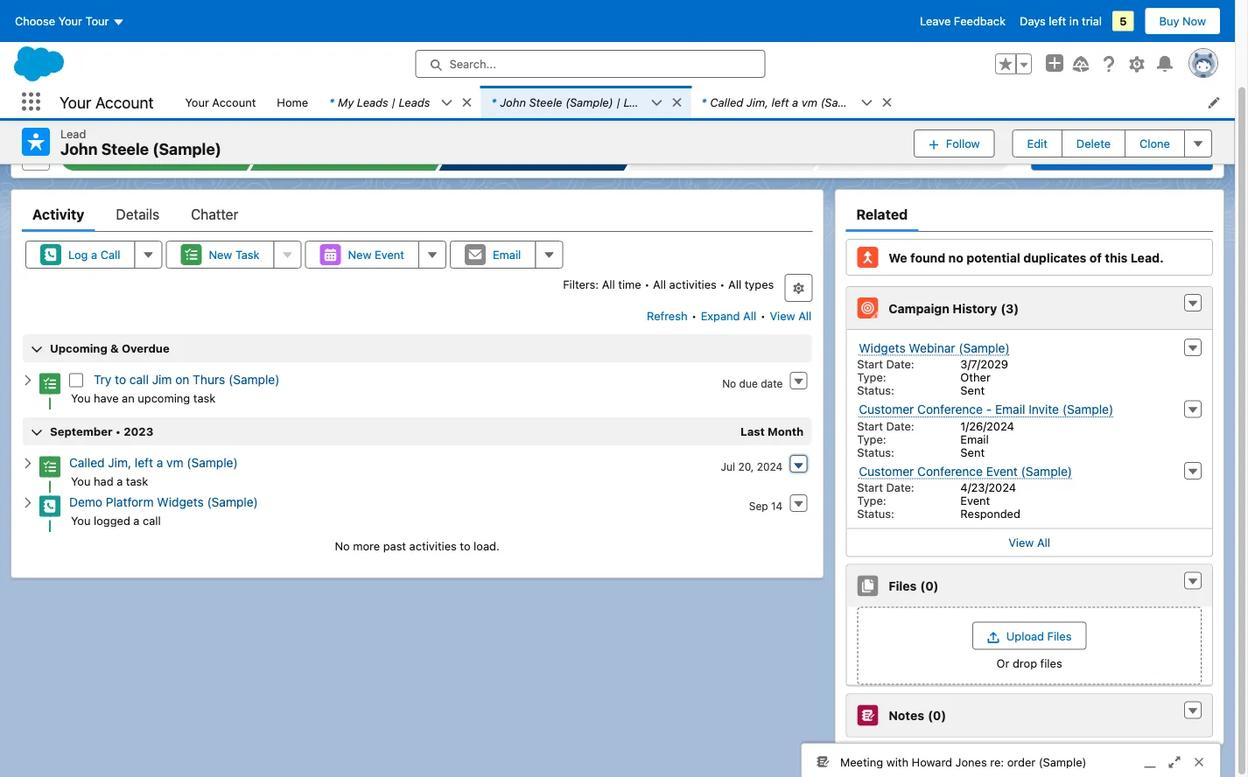Task type: vqa. For each thing, say whether or not it's contained in the screenshot.


Task type: locate. For each thing, give the bounding box(es) containing it.
sep 14
[[749, 501, 783, 513]]

0 vertical spatial john
[[500, 95, 526, 109]]

your account link
[[175, 86, 267, 118]]

clone button
[[1125, 129, 1186, 157]]

view all link down responded
[[847, 529, 1213, 557]]

widgets down called jim, left a vm (sample) 'link'
[[157, 496, 204, 511]]

types
[[745, 278, 774, 291]]

date: up customer conference event (sample)
[[887, 420, 915, 433]]

0 vertical spatial called
[[710, 95, 744, 109]]

past
[[383, 540, 406, 553]]

responded
[[961, 508, 1021, 521]]

0 vertical spatial email
[[493, 249, 521, 262]]

last month
[[741, 426, 804, 439]]

all right expand all button
[[799, 310, 812, 323]]

text default image
[[671, 96, 683, 109], [881, 96, 894, 109], [441, 97, 453, 109], [861, 97, 873, 109], [1188, 298, 1200, 311], [22, 458, 34, 470]]

1 vertical spatial view all link
[[847, 529, 1213, 557]]

due
[[740, 378, 758, 390]]

1 horizontal spatial leads
[[399, 95, 430, 109]]

*
[[329, 95, 335, 109], [492, 95, 497, 109], [702, 95, 707, 109]]

conference left "-"
[[918, 403, 983, 417]]

1 * from the left
[[329, 95, 335, 109]]

activity
[[32, 207, 85, 223]]

0 vertical spatial activities
[[670, 278, 717, 291]]

to left load.
[[460, 540, 471, 553]]

|
[[392, 95, 396, 109], [617, 95, 621, 109]]

task image
[[39, 374, 60, 395]]

0 horizontal spatial email
[[493, 249, 521, 262]]

john inside lead john steele (sample)
[[60, 140, 98, 159]]

you down demo
[[71, 515, 91, 528]]

1 vertical spatial start
[[858, 420, 884, 433]]

of
[[1090, 251, 1103, 265]]

all up files element
[[1038, 537, 1051, 550]]

3 start from the top
[[858, 482, 884, 495]]

1 horizontal spatial task
[[193, 392, 216, 405]]

new inside button
[[348, 249, 372, 262]]

john up path options list box at the top of page
[[500, 95, 526, 109]]

1 vertical spatial left
[[772, 95, 789, 109]]

thurs
[[193, 374, 225, 388]]

files
[[889, 580, 917, 594], [1048, 630, 1072, 643]]

0 vertical spatial jim,
[[747, 95, 769, 109]]

campaign
[[889, 302, 950, 316]]

1 new from the left
[[209, 249, 232, 262]]

lead john steele (sample)
[[60, 127, 222, 159]]

0 horizontal spatial left
[[135, 457, 153, 471]]

• up expand
[[720, 278, 726, 291]]

no
[[723, 378, 737, 390], [335, 540, 350, 553]]

sent up customer conference event (sample)
[[961, 446, 985, 459]]

1 vertical spatial conference
[[918, 465, 983, 479]]

activities up refresh button
[[670, 278, 717, 291]]

0 horizontal spatial steele
[[101, 140, 149, 159]]

(0) inside files element
[[921, 580, 939, 594]]

1 horizontal spatial vm
[[802, 95, 818, 109]]

on
[[175, 374, 190, 388]]

0 vertical spatial sent
[[961, 385, 985, 398]]

0 horizontal spatial lead
[[60, 127, 86, 140]]

2 vertical spatial date:
[[887, 482, 915, 495]]

0 vertical spatial no
[[723, 378, 737, 390]]

call down demo platform widgets (sample) link on the bottom
[[143, 515, 161, 528]]

1 vertical spatial jim,
[[108, 457, 131, 471]]

1 start from the top
[[858, 358, 884, 371]]

no due date
[[723, 378, 783, 390]]

text default image inside files element
[[1188, 576, 1200, 589]]

0 vertical spatial start date:
[[858, 358, 915, 371]]

type: for widgets webinar (sample)
[[858, 371, 887, 385]]

mark status as complete button
[[1032, 143, 1214, 171]]

1 horizontal spatial john
[[500, 95, 526, 109]]

0 vertical spatial to
[[115, 374, 126, 388]]

3 date: from the top
[[887, 482, 915, 495]]

1 sent from the top
[[961, 385, 985, 398]]

widgets inside widgets webinar (sample) link
[[859, 341, 906, 356]]

you left have
[[71, 392, 91, 405]]

1 horizontal spatial no
[[723, 378, 737, 390]]

more
[[353, 540, 380, 553]]

task down "thurs"
[[193, 392, 216, 405]]

steele for john steele (sample) | lead
[[529, 95, 563, 109]]

new inside button
[[209, 249, 232, 262]]

1 horizontal spatial |
[[617, 95, 621, 109]]

0 vertical spatial status:
[[858, 385, 895, 398]]

0 vertical spatial steele
[[529, 95, 563, 109]]

task up the platform
[[126, 475, 148, 488]]

no for no more past activities to load.
[[335, 540, 350, 553]]

upcoming & overdue
[[50, 343, 170, 356]]

(0) inside notes element
[[928, 709, 947, 724]]

new for new event
[[348, 249, 372, 262]]

1 vertical spatial john
[[60, 140, 98, 159]]

widgets left webinar
[[859, 341, 906, 356]]

1 vertical spatial called
[[69, 457, 105, 471]]

3 type: from the top
[[858, 495, 887, 508]]

choose
[[15, 14, 55, 28]]

no left "more"
[[335, 540, 350, 553]]

all right time
[[653, 278, 667, 291]]

1 vertical spatial date:
[[887, 420, 915, 433]]

0 vertical spatial lead
[[624, 95, 650, 109]]

1 vertical spatial type:
[[858, 433, 887, 446]]

2 horizontal spatial left
[[1049, 14, 1067, 28]]

2 | from the left
[[617, 95, 621, 109]]

2 start from the top
[[858, 420, 884, 433]]

group
[[996, 53, 1033, 74]]

lead right lead icon
[[60, 127, 86, 140]]

status:
[[858, 385, 895, 398], [858, 446, 895, 459], [858, 508, 895, 521]]

month
[[768, 426, 804, 439]]

1 horizontal spatial left
[[772, 95, 789, 109]]

john right lead icon
[[60, 140, 98, 159]]

all
[[602, 278, 615, 291], [653, 278, 667, 291], [729, 278, 742, 291], [744, 310, 757, 323], [799, 310, 812, 323], [1038, 537, 1051, 550]]

had
[[94, 475, 114, 488]]

called jim, left a vm (sample) link
[[69, 457, 238, 471]]

call
[[130, 374, 149, 388], [143, 515, 161, 528]]

(0) for files (0)
[[921, 580, 939, 594]]

customer for customer conference - email invite (sample)
[[859, 403, 915, 417]]

1 vertical spatial activities
[[410, 540, 457, 553]]

platform
[[106, 496, 154, 511]]

customer conference event (sample)
[[859, 465, 1073, 479]]

email inside "link"
[[996, 403, 1026, 417]]

3 start date: from the top
[[858, 482, 915, 495]]

0 horizontal spatial no
[[335, 540, 350, 553]]

vm
[[802, 95, 818, 109], [166, 457, 184, 471]]

3/7/2029
[[961, 358, 1009, 371]]

to right try
[[115, 374, 126, 388]]

2 new from the left
[[348, 249, 372, 262]]

1 | from the left
[[392, 95, 396, 109]]

0 horizontal spatial |
[[392, 95, 396, 109]]

leave feedback link
[[920, 14, 1006, 28]]

follow
[[947, 137, 980, 150]]

0 vertical spatial customer
[[859, 403, 915, 417]]

account left home link
[[212, 95, 256, 109]]

0 horizontal spatial task
[[126, 475, 148, 488]]

1 vertical spatial no
[[335, 540, 350, 553]]

your
[[58, 14, 82, 28], [60, 93, 91, 111], [185, 95, 209, 109]]

sent
[[961, 385, 985, 398], [961, 446, 985, 459]]

1 horizontal spatial email
[[961, 433, 989, 446]]

1 horizontal spatial new
[[348, 249, 372, 262]]

1 vertical spatial files
[[1048, 630, 1072, 643]]

all right expand
[[744, 310, 757, 323]]

event inside customer conference event (sample) "link"
[[987, 465, 1018, 479]]

2 list item from the left
[[481, 86, 691, 118]]

type:
[[858, 371, 887, 385], [858, 433, 887, 446], [858, 495, 887, 508]]

call up you have an upcoming task
[[130, 374, 149, 388]]

1 list item from the left
[[319, 86, 481, 118]]

1 vertical spatial event
[[987, 465, 1018, 479]]

1 start date: from the top
[[858, 358, 915, 371]]

1 vertical spatial you
[[71, 475, 91, 488]]

2 vertical spatial you
[[71, 515, 91, 528]]

2 vertical spatial email
[[961, 433, 989, 446]]

1 horizontal spatial steele
[[529, 95, 563, 109]]

your account up lead john steele (sample) on the left top of page
[[60, 93, 154, 111]]

steele up details link
[[101, 140, 149, 159]]

we
[[889, 251, 908, 265]]

jim,
[[747, 95, 769, 109], [108, 457, 131, 471]]

upcoming
[[138, 392, 190, 405]]

1 status: from the top
[[858, 385, 895, 398]]

view inside campaign history element
[[1009, 537, 1035, 550]]

1 horizontal spatial your account
[[185, 95, 256, 109]]

log a call
[[68, 249, 120, 262]]

view all link down types
[[769, 303, 813, 331]]

try to call jim on thurs (sample)
[[94, 374, 280, 388]]

a inside button
[[91, 249, 97, 262]]

0 horizontal spatial to
[[115, 374, 126, 388]]

1 vertical spatial (0)
[[928, 709, 947, 724]]

0 horizontal spatial files
[[889, 580, 917, 594]]

2 horizontal spatial *
[[702, 95, 707, 109]]

1 vertical spatial steele
[[101, 140, 149, 159]]

lead
[[624, 95, 650, 109], [60, 127, 86, 140]]

notes element
[[846, 695, 1214, 738]]

0 vertical spatial date:
[[887, 358, 915, 371]]

0 vertical spatial task
[[193, 392, 216, 405]]

duplicates
[[1024, 251, 1087, 265]]

no left due
[[723, 378, 737, 390]]

0 vertical spatial start
[[858, 358, 884, 371]]

2 conference from the top
[[918, 465, 983, 479]]

0 horizontal spatial new
[[209, 249, 232, 262]]

list containing your account
[[175, 86, 1236, 118]]

campaign history element
[[846, 287, 1214, 558]]

0 vertical spatial event
[[375, 249, 405, 262]]

2 start date: from the top
[[858, 420, 915, 433]]

email inside button
[[493, 249, 521, 262]]

2 vertical spatial event
[[961, 495, 991, 508]]

view all
[[1009, 537, 1051, 550]]

sent up customer conference - email invite (sample)
[[961, 385, 985, 398]]

john
[[500, 95, 526, 109], [60, 140, 98, 159]]

2 customer from the top
[[859, 465, 915, 479]]

you for you have an upcoming task
[[71, 392, 91, 405]]

as
[[1133, 151, 1145, 164]]

1 horizontal spatial lead
[[624, 95, 650, 109]]

conference
[[918, 403, 983, 417], [918, 465, 983, 479]]

john for john steele (sample)
[[60, 140, 98, 159]]

0 horizontal spatial widgets
[[157, 496, 204, 511]]

2 sent from the top
[[961, 446, 985, 459]]

sent for (sample)
[[961, 385, 985, 398]]

you up demo
[[71, 475, 91, 488]]

date: down customer conference event (sample) "link"
[[887, 482, 915, 495]]

2 * from the left
[[492, 95, 497, 109]]

activities right past
[[410, 540, 457, 553]]

1/26/2024
[[961, 420, 1015, 433]]

2 you from the top
[[71, 475, 91, 488]]

2 type: from the top
[[858, 433, 887, 446]]

2 vertical spatial start
[[858, 482, 884, 495]]

1 horizontal spatial files
[[1048, 630, 1072, 643]]

1 horizontal spatial *
[[492, 95, 497, 109]]

view down responded
[[1009, 537, 1035, 550]]

0 horizontal spatial activities
[[410, 540, 457, 553]]

1 you from the top
[[71, 392, 91, 405]]

your inside your account link
[[185, 95, 209, 109]]

all left time
[[602, 278, 615, 291]]

* for * my leads | leads
[[329, 95, 335, 109]]

1 horizontal spatial activities
[[670, 278, 717, 291]]

steele inside lead john steele (sample)
[[101, 140, 149, 159]]

related tab panel
[[846, 233, 1214, 738]]

chatter link
[[191, 198, 239, 233]]

start date: for widgets webinar (sample)
[[858, 358, 915, 371]]

0 vertical spatial files
[[889, 580, 917, 594]]

text default image
[[461, 96, 473, 109], [651, 97, 663, 109], [22, 375, 34, 387], [22, 497, 34, 509], [1188, 576, 1200, 589], [1188, 706, 1200, 718]]

2 horizontal spatial email
[[996, 403, 1026, 417]]

0 vertical spatial you
[[71, 392, 91, 405]]

no more past activities to load.
[[335, 540, 500, 553]]

0 horizontal spatial leads
[[357, 95, 389, 109]]

conference for -
[[918, 403, 983, 417]]

delete
[[1077, 137, 1111, 150]]

view all link
[[769, 303, 813, 331], [847, 529, 1213, 557]]

no for no due date
[[723, 378, 737, 390]]

2 vertical spatial status:
[[858, 508, 895, 521]]

new
[[209, 249, 232, 262], [348, 249, 372, 262]]

| right 'my'
[[392, 95, 396, 109]]

customer conference event (sample) link
[[859, 465, 1073, 480]]

1 customer from the top
[[859, 403, 915, 417]]

buy now
[[1160, 14, 1207, 28]]

list
[[175, 86, 1236, 118]]

0 vertical spatial view
[[770, 310, 796, 323]]

potential
[[967, 251, 1021, 265]]

sent for -
[[961, 446, 985, 459]]

with
[[887, 756, 909, 769]]

1 vertical spatial view
[[1009, 537, 1035, 550]]

• right time
[[645, 278, 650, 291]]

meeting
[[841, 756, 884, 769]]

conference up 4/23/2024
[[918, 465, 983, 479]]

1 vertical spatial customer
[[859, 465, 915, 479]]

(0) for notes (0)
[[928, 709, 947, 724]]

* for * john steele (sample) | lead
[[492, 95, 497, 109]]

0 horizontal spatial vm
[[166, 457, 184, 471]]

email
[[493, 249, 521, 262], [996, 403, 1026, 417], [961, 433, 989, 446]]

1 vertical spatial to
[[460, 540, 471, 553]]

lead down search... button
[[624, 95, 650, 109]]

1 horizontal spatial called
[[710, 95, 744, 109]]

* called jim, left a vm (sample)
[[702, 95, 869, 109]]

2 date: from the top
[[887, 420, 915, 433]]

widgets
[[859, 341, 906, 356], [157, 496, 204, 511]]

task
[[236, 249, 260, 262]]

(0)
[[921, 580, 939, 594], [928, 709, 947, 724]]

• left expand
[[692, 310, 697, 323]]

3 you from the top
[[71, 515, 91, 528]]

jim
[[152, 374, 172, 388]]

list item
[[319, 86, 481, 118], [481, 86, 691, 118], [691, 86, 901, 118]]

1 date: from the top
[[887, 358, 915, 371]]

0 vertical spatial conference
[[918, 403, 983, 417]]

1 horizontal spatial widgets
[[859, 341, 906, 356]]

1 vertical spatial vm
[[166, 457, 184, 471]]

2 status: from the top
[[858, 446, 895, 459]]

status
[[1095, 151, 1129, 164]]

3 * from the left
[[702, 95, 707, 109]]

0 horizontal spatial view all link
[[769, 303, 813, 331]]

tab list
[[22, 198, 813, 233]]

activities
[[670, 278, 717, 291], [410, 540, 457, 553]]

0 horizontal spatial john
[[60, 140, 98, 159]]

edit button
[[1013, 129, 1063, 157]]

1 vertical spatial status:
[[858, 446, 895, 459]]

1 conference from the top
[[918, 403, 983, 417]]

| down search... button
[[617, 95, 621, 109]]

1 vertical spatial widgets
[[157, 496, 204, 511]]

steele up path options list box at the top of page
[[529, 95, 563, 109]]

3 status: from the top
[[858, 508, 895, 521]]

account up lead john steele (sample) on the left top of page
[[95, 93, 154, 111]]

your account
[[60, 93, 154, 111], [185, 95, 256, 109]]

0 vertical spatial view all link
[[769, 303, 813, 331]]

1 type: from the top
[[858, 371, 887, 385]]

1 vertical spatial sent
[[961, 446, 985, 459]]

task image
[[39, 457, 60, 478]]

date: down webinar
[[887, 358, 915, 371]]

1 horizontal spatial view
[[1009, 537, 1035, 550]]

your account left home link
[[185, 95, 256, 109]]

date: for customer conference event (sample)
[[887, 482, 915, 495]]

john inside list item
[[500, 95, 526, 109]]

view down types
[[770, 310, 796, 323]]

webinar
[[909, 341, 956, 356]]

steele inside list item
[[529, 95, 563, 109]]



Task type: describe. For each thing, give the bounding box(es) containing it.
found
[[911, 251, 946, 265]]

log
[[68, 249, 88, 262]]

refresh • expand all • view all
[[647, 310, 812, 323]]

customer for customer conference event (sample)
[[859, 465, 915, 479]]

logged call image
[[39, 496, 60, 517]]

&
[[110, 343, 119, 356]]

refresh
[[647, 310, 688, 323]]

0 vertical spatial call
[[130, 374, 149, 388]]

0 horizontal spatial view
[[770, 310, 796, 323]]

0 horizontal spatial account
[[95, 93, 154, 111]]

lead inside lead john steele (sample)
[[60, 127, 86, 140]]

called jim, left a vm (sample)
[[69, 457, 238, 471]]

1 horizontal spatial account
[[212, 95, 256, 109]]

we found no potential duplicates of this lead.
[[889, 251, 1165, 265]]

0 vertical spatial left
[[1049, 14, 1067, 28]]

conference for event
[[918, 465, 983, 479]]

you for you logged a call
[[71, 515, 91, 528]]

called inside list item
[[710, 95, 744, 109]]

other
[[961, 371, 991, 385]]

widgets webinar (sample) link
[[859, 341, 1010, 357]]

september
[[50, 426, 113, 439]]

last
[[741, 426, 765, 439]]

your account inside your account link
[[185, 95, 256, 109]]

related link
[[857, 198, 908, 233]]

start date: for customer conference - email invite (sample)
[[858, 420, 915, 433]]

status: for customer conference - email invite (sample)
[[858, 446, 895, 459]]

expand
[[701, 310, 740, 323]]

this
[[1106, 251, 1128, 265]]

* for * called jim, left a vm (sample)
[[702, 95, 707, 109]]

you for you had a task
[[71, 475, 91, 488]]

related
[[857, 207, 908, 223]]

campaign history (3)
[[889, 302, 1019, 316]]

start for widgets webinar (sample)
[[858, 358, 884, 371]]

you have an upcoming task
[[71, 392, 216, 405]]

start for customer conference - email invite (sample)
[[858, 420, 884, 433]]

home link
[[267, 86, 319, 118]]

start date: for customer conference event (sample)
[[858, 482, 915, 495]]

0 horizontal spatial jim,
[[108, 457, 131, 471]]

choose your tour button
[[14, 7, 126, 35]]

2 vertical spatial left
[[135, 457, 153, 471]]

1 vertical spatial call
[[143, 515, 161, 528]]

mark
[[1066, 151, 1092, 164]]

tour
[[85, 14, 109, 28]]

have
[[94, 392, 119, 405]]

try to call jim on thurs (sample) link
[[94, 374, 280, 388]]

a inside list item
[[793, 95, 799, 109]]

demo
[[69, 496, 102, 511]]

path options list box
[[60, 143, 1011, 171]]

0 vertical spatial vm
[[802, 95, 818, 109]]

your inside choose your tour popup button
[[58, 14, 82, 28]]

steele for john steele (sample)
[[101, 140, 149, 159]]

refresh button
[[646, 303, 689, 331]]

event inside new event button
[[375, 249, 405, 262]]

14
[[772, 501, 783, 513]]

new task
[[209, 249, 260, 262]]

2023
[[124, 426, 154, 439]]

• down types
[[761, 310, 766, 323]]

clone
[[1140, 137, 1171, 150]]

date
[[761, 378, 783, 390]]

buy
[[1160, 14, 1180, 28]]

days
[[1020, 14, 1046, 28]]

delete button
[[1062, 129, 1126, 157]]

jul 20, 2024
[[721, 461, 783, 474]]

20,
[[739, 461, 754, 474]]

upload files
[[1007, 630, 1072, 643]]

new event button
[[305, 241, 419, 269]]

text default image inside campaign history element
[[1188, 298, 1200, 311]]

widgets webinar (sample)
[[859, 341, 1010, 356]]

complete
[[1148, 151, 1199, 164]]

leave feedback
[[920, 14, 1006, 28]]

september  •  2023
[[50, 426, 154, 439]]

chatter
[[191, 207, 239, 223]]

buy now button
[[1145, 7, 1222, 35]]

5
[[1120, 14, 1128, 28]]

you had a task
[[71, 475, 148, 488]]

left inside list item
[[772, 95, 789, 109]]

in
[[1070, 14, 1079, 28]]

(sample) inside lead john steele (sample)
[[153, 140, 222, 159]]

2 leads from the left
[[399, 95, 430, 109]]

date: for widgets webinar (sample)
[[887, 358, 915, 371]]

notes (0)
[[889, 709, 947, 724]]

3 list item from the left
[[691, 86, 901, 118]]

home
[[277, 95, 308, 109]]

1 leads from the left
[[357, 95, 389, 109]]

1 vertical spatial task
[[126, 475, 148, 488]]

files element
[[846, 565, 1214, 688]]

new task button
[[166, 241, 275, 269]]

search...
[[450, 57, 497, 70]]

type: for customer conference event (sample)
[[858, 495, 887, 508]]

type: for customer conference - email invite (sample)
[[858, 433, 887, 446]]

customer conference - email invite (sample) link
[[859, 403, 1114, 418]]

-
[[987, 403, 992, 417]]

1 horizontal spatial jim,
[[747, 95, 769, 109]]

filters:
[[563, 278, 599, 291]]

date: for customer conference - email invite (sample)
[[887, 420, 915, 433]]

new for new task
[[209, 249, 232, 262]]

edit
[[1028, 137, 1048, 150]]

upcoming
[[50, 343, 108, 356]]

details
[[116, 207, 159, 223]]

trial
[[1082, 14, 1103, 28]]

call
[[100, 249, 120, 262]]

text default image inside notes element
[[1188, 706, 1200, 718]]

all left types
[[729, 278, 742, 291]]

john for john steele (sample) | lead
[[500, 95, 526, 109]]

(3)
[[1001, 302, 1019, 316]]

invite
[[1029, 403, 1060, 417]]

* my leads | leads
[[329, 95, 430, 109]]

load.
[[474, 540, 500, 553]]

filters: all time • all activities • all types
[[563, 278, 774, 291]]

no more past activities to load. status
[[22, 540, 813, 553]]

1 horizontal spatial to
[[460, 540, 471, 553]]

files (0)
[[889, 580, 939, 594]]

demo platform widgets (sample) link
[[69, 496, 258, 511]]

sep
[[749, 501, 769, 513]]

tab list containing activity
[[22, 198, 813, 233]]

4/23/2024
[[961, 482, 1017, 495]]

logged
[[94, 515, 130, 528]]

start for customer conference event (sample)
[[858, 482, 884, 495]]

order
[[1008, 756, 1036, 769]]

howard
[[912, 756, 953, 769]]

drop
[[1013, 658, 1038, 671]]

choose your tour
[[15, 14, 109, 28]]

• left 2023 at the bottom left of page
[[115, 426, 121, 439]]

lead image
[[22, 128, 50, 156]]

all inside campaign history element
[[1038, 537, 1051, 550]]

status: for customer conference event (sample)
[[858, 508, 895, 521]]

2024
[[757, 461, 783, 474]]

days left in trial
[[1020, 14, 1103, 28]]

log a call button
[[25, 241, 135, 269]]

0 horizontal spatial your account
[[60, 93, 154, 111]]

notes
[[889, 709, 925, 724]]

1 horizontal spatial view all link
[[847, 529, 1213, 557]]

status: for widgets webinar (sample)
[[858, 385, 895, 398]]

history
[[953, 302, 998, 316]]

details link
[[116, 198, 159, 233]]

you logged a call
[[71, 515, 161, 528]]



